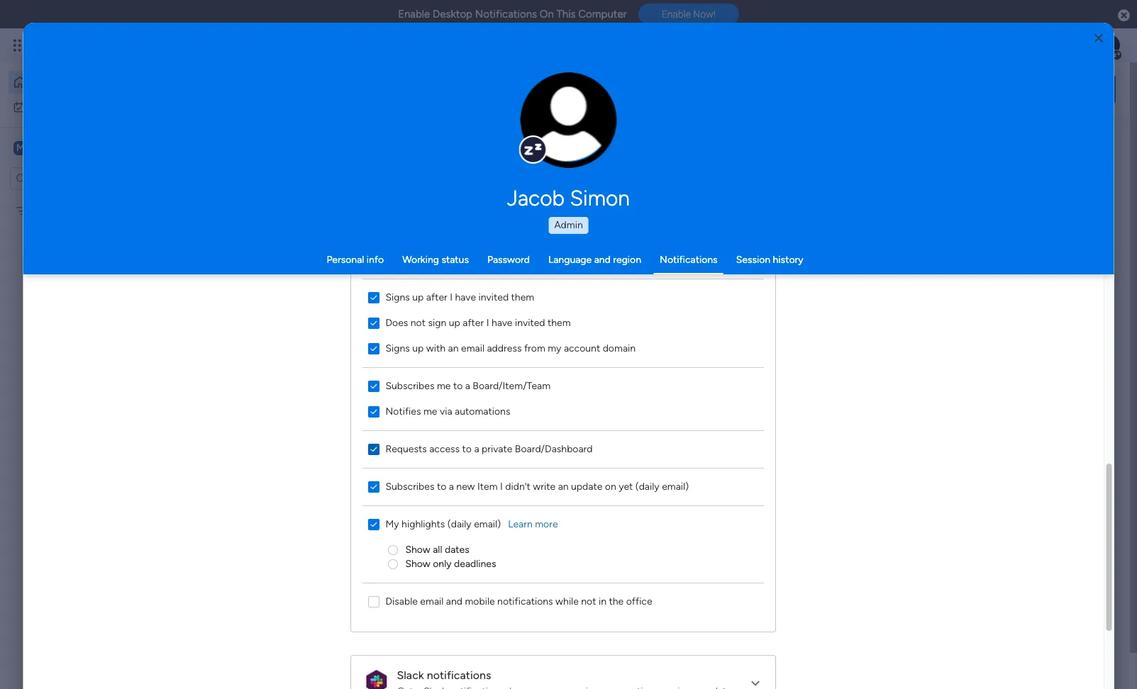 Task type: vqa. For each thing, say whether or not it's contained in the screenshot.
'Quick Search'
no



Task type: describe. For each thing, give the bounding box(es) containing it.
language
[[548, 254, 592, 266]]

slack notifications button
[[351, 656, 775, 689]]

history
[[773, 254, 803, 266]]

>
[[340, 311, 346, 323]]

dapulse close image
[[1118, 9, 1130, 23]]

1 horizontal spatial invited
[[515, 317, 545, 329]]

my work button
[[9, 95, 152, 118]]

select product image
[[13, 38, 27, 52]]

my for my highlights (daily email)
[[385, 518, 399, 530]]

personal info link
[[327, 254, 384, 266]]

does not sign up after i have invited them
[[385, 317, 570, 329]]

0 vertical spatial after
[[426, 291, 447, 303]]

while
[[555, 595, 578, 608]]

personal
[[327, 254, 364, 266]]

enable desktop notifications on this computer
[[398, 8, 627, 21]]

work management > main workspace
[[255, 311, 420, 323]]

session history
[[736, 254, 803, 266]]

signs up with an email address from my account domain
[[385, 342, 635, 354]]

info
[[367, 254, 384, 266]]

the
[[609, 595, 623, 608]]

1 vertical spatial main
[[348, 311, 370, 323]]

write
[[533, 481, 555, 493]]

does
[[385, 317, 408, 329]]

work management > main workspace link
[[231, 172, 429, 332]]

0 vertical spatial management
[[279, 311, 337, 323]]

requests access to a private board/dashboard
[[385, 443, 592, 455]]

language and region link
[[548, 254, 641, 266]]

slack notifications
[[396, 669, 491, 682]]

teammates
[[383, 485, 441, 499]]

on
[[605, 481, 616, 493]]

simon
[[570, 186, 630, 211]]

access
[[429, 443, 459, 455]]

disable email and mobile notifications while not in the office
[[385, 595, 652, 608]]

notifies
[[385, 405, 421, 417]]

home
[[33, 76, 60, 88]]

help center element
[[903, 634, 1116, 689]]

getting started element
[[903, 566, 1116, 623]]

my
[[547, 342, 561, 354]]

work inside main workspace work management
[[303, 624, 327, 637]]

from
[[524, 342, 545, 354]]

my board
[[33, 205, 75, 217]]

my work
[[31, 100, 69, 112]]

me for subscribes
[[437, 380, 450, 392]]

signs up after i have invited them
[[385, 291, 534, 303]]

1 horizontal spatial after
[[462, 317, 484, 329]]

private
[[481, 443, 512, 455]]

1
[[369, 368, 373, 380]]

a for board/item/team
[[465, 380, 470, 392]]

my for my work
[[31, 100, 45, 112]]

1 vertical spatial (daily
[[447, 518, 471, 530]]

notifications inside dropdown button
[[426, 669, 491, 682]]

requests
[[385, 443, 426, 455]]

up for after
[[412, 291, 423, 303]]

all
[[433, 544, 442, 556]]

in
[[598, 595, 606, 608]]

enable now! button
[[638, 4, 739, 25]]

workspace selection element
[[13, 139, 118, 158]]

1 vertical spatial an
[[558, 481, 568, 493]]

admin
[[554, 219, 583, 231]]

i for new
[[500, 481, 503, 493]]

update
[[571, 481, 602, 493]]

0 vertical spatial notifications
[[497, 595, 553, 608]]

1 vertical spatial work
[[255, 311, 276, 323]]

home button
[[9, 71, 152, 94]]

more
[[535, 518, 558, 530]]

workspace image
[[13, 140, 28, 156]]

show all dates
[[405, 544, 469, 556]]

enable for enable now!
[[662, 9, 691, 20]]

notifications link
[[660, 254, 718, 266]]

notifies me via automations
[[385, 405, 510, 417]]

show only deadlines
[[405, 558, 496, 570]]

0 vertical spatial email)
[[662, 481, 688, 493]]

start
[[465, 485, 489, 499]]

deadlines
[[454, 558, 496, 570]]

close image
[[1094, 33, 1103, 44]]

only
[[433, 558, 451, 570]]

enable now!
[[662, 9, 716, 20]]

automations
[[454, 405, 510, 417]]

dates
[[444, 544, 469, 556]]

1 image
[[930, 29, 943, 45]]

change profile picture
[[539, 128, 599, 151]]

working status link
[[402, 254, 469, 266]]

subscribes for subscribes to a new item i didn't write an update on yet (daily email)
[[385, 481, 434, 493]]

learn
[[508, 518, 532, 530]]

password
[[487, 254, 530, 266]]

1 vertical spatial up
[[448, 317, 460, 329]]

main workspace
[[33, 141, 116, 154]]

signs for signs up with an email address from my account domain
[[385, 342, 410, 354]]

no thanks button
[[725, 481, 781, 504]]

to for me
[[453, 380, 462, 392]]

show for show all dates
[[405, 544, 430, 556]]

show for show only deadlines
[[405, 558, 430, 570]]

0 horizontal spatial a
[[448, 481, 454, 493]]

thanks
[[746, 486, 776, 498]]

my highlights (daily email)
[[385, 518, 501, 530]]



Task type: locate. For each thing, give the bounding box(es) containing it.
2 vertical spatial up
[[412, 342, 423, 354]]

1 vertical spatial and
[[444, 485, 463, 499]]

region containing signs up after i have invited them
[[351, 78, 775, 632]]

0 horizontal spatial i
[[450, 291, 452, 303]]

1 vertical spatial have
[[491, 317, 512, 329]]

me for notifies
[[423, 405, 437, 417]]

1 horizontal spatial i
[[486, 317, 489, 329]]

a left new
[[448, 481, 454, 493]]

office
[[626, 595, 652, 608]]

management left >
[[279, 311, 337, 323]]

main workspace work management
[[287, 604, 392, 637]]

jacob simon button
[[373, 186, 764, 211]]

1 horizontal spatial notifications
[[497, 595, 553, 608]]

subscribes for subscribes me to a board/item/team
[[385, 380, 434, 392]]

1 vertical spatial subscribes
[[385, 481, 434, 493]]

2 horizontal spatial main
[[348, 311, 370, 323]]

subscribes me to a board/item/team
[[385, 380, 550, 392]]

region
[[613, 254, 641, 266]]

1 vertical spatial show
[[405, 558, 430, 570]]

m
[[16, 142, 25, 154]]

2 horizontal spatial i
[[500, 481, 503, 493]]

0 vertical spatial my
[[31, 100, 45, 112]]

workspace up search in workspace field on the top of the page
[[60, 141, 116, 154]]

to right access
[[462, 443, 471, 455]]

1 subscribes from the top
[[385, 380, 434, 392]]

0 horizontal spatial work
[[47, 100, 69, 112]]

0 vertical spatial email
[[461, 342, 484, 354]]

1 horizontal spatial have
[[491, 317, 512, 329]]

profile
[[573, 128, 599, 139]]

(daily right the yet at the bottom right of the page
[[635, 481, 659, 493]]

email down the does not sign up after i have invited them
[[461, 342, 484, 354]]

my for my board
[[33, 205, 47, 217]]

0 horizontal spatial invited
[[478, 291, 508, 303]]

0 vertical spatial subscribes
[[385, 380, 434, 392]]

slack
[[396, 669, 424, 682]]

1 show from the top
[[405, 544, 430, 556]]

email) left learn
[[474, 518, 501, 530]]

to left new
[[437, 481, 446, 493]]

Search in workspace field
[[30, 170, 118, 187]]

invited
[[478, 291, 508, 303], [515, 317, 545, 329]]

0 horizontal spatial enable
[[398, 8, 430, 21]]

notifications right region
[[660, 254, 718, 266]]

notifications
[[497, 595, 553, 608], [426, 669, 491, 682]]

region
[[351, 78, 775, 632]]

workspace for main workspace
[[60, 141, 116, 154]]

up for with
[[412, 342, 423, 354]]

up down working
[[412, 291, 423, 303]]

i for up
[[486, 317, 489, 329]]

0 horizontal spatial notifications
[[426, 669, 491, 682]]

0 horizontal spatial them
[[511, 291, 534, 303]]

on
[[540, 8, 554, 21]]

show down show all dates
[[405, 558, 430, 570]]

invite your teammates and start collaborating
[[326, 485, 559, 499]]

a
[[465, 380, 470, 392], [474, 443, 479, 455], [448, 481, 454, 493]]

1 vertical spatial them
[[547, 317, 570, 329]]

domain
[[602, 342, 635, 354]]

1 vertical spatial notifications
[[660, 254, 718, 266]]

0 horizontal spatial after
[[426, 291, 447, 303]]

working status
[[402, 254, 469, 266]]

enable left now!
[[662, 9, 691, 20]]

1 horizontal spatial email)
[[662, 481, 688, 493]]

to
[[453, 380, 462, 392], [462, 443, 471, 455], [437, 481, 446, 493]]

up left with
[[412, 342, 423, 354]]

status
[[441, 254, 469, 266]]

main inside workspace selection element
[[33, 141, 57, 154]]

subscribes
[[385, 380, 434, 392], [385, 481, 434, 493]]

have up address at the left of the page
[[491, 317, 512, 329]]

email right disable
[[420, 595, 443, 608]]

them up my
[[547, 317, 570, 329]]

jacob simon image
[[1097, 34, 1120, 57]]

(inbox)
[[315, 367, 357, 382]]

this
[[556, 8, 576, 21]]

2 vertical spatial work
[[303, 624, 327, 637]]

1 vertical spatial email
[[420, 595, 443, 608]]

enable inside button
[[662, 9, 691, 20]]

2 subscribes from the top
[[385, 481, 434, 493]]

picture
[[554, 140, 583, 151]]

disable
[[385, 595, 417, 608]]

0 horizontal spatial not
[[410, 317, 425, 329]]

collaborating
[[492, 485, 559, 499]]

main for main workspace
[[33, 141, 57, 154]]

notifications right slack
[[426, 669, 491, 682]]

2 vertical spatial to
[[437, 481, 446, 493]]

0 horizontal spatial have
[[455, 291, 476, 303]]

signs down does
[[385, 342, 410, 354]]

change
[[539, 128, 571, 139]]

(daily up the dates
[[447, 518, 471, 530]]

management
[[279, 311, 337, 323], [329, 624, 392, 637]]

0 vertical spatial me
[[437, 380, 450, 392]]

not left the sign
[[410, 317, 425, 329]]

0 vertical spatial signs
[[385, 291, 410, 303]]

didn't
[[505, 481, 530, 493]]

1 vertical spatial me
[[423, 405, 437, 417]]

0 horizontal spatial (daily
[[447, 518, 471, 530]]

0 vertical spatial main
[[33, 141, 57, 154]]

new
[[456, 481, 475, 493]]

workspace for main workspace work management
[[317, 604, 379, 620]]

update feed (inbox)
[[239, 367, 357, 382]]

management down disable
[[329, 624, 392, 637]]

me up via
[[437, 380, 450, 392]]

to up notifies me via automations
[[453, 380, 462, 392]]

my inside list box
[[33, 205, 47, 217]]

session history link
[[736, 254, 803, 266]]

1 vertical spatial to
[[462, 443, 471, 455]]

0 vertical spatial show
[[405, 544, 430, 556]]

address
[[487, 342, 521, 354]]

to for access
[[462, 443, 471, 455]]

add to favorites image
[[401, 288, 416, 302]]

signs for signs up after i have invited them
[[385, 291, 410, 303]]

board/item/team
[[472, 380, 550, 392]]

2 vertical spatial i
[[500, 481, 503, 493]]

1 vertical spatial management
[[329, 624, 392, 637]]

update
[[239, 367, 282, 382]]

signs
[[385, 291, 410, 303], [385, 342, 410, 354]]

me left via
[[423, 405, 437, 417]]

me
[[437, 380, 450, 392], [423, 405, 437, 417]]

2 signs from the top
[[385, 342, 410, 354]]

and
[[594, 254, 611, 266], [444, 485, 463, 499], [446, 595, 462, 608]]

highlights
[[401, 518, 445, 530]]

1 vertical spatial after
[[462, 317, 484, 329]]

a up automations
[[465, 380, 470, 392]]

and left start
[[444, 485, 463, 499]]

2 horizontal spatial work
[[303, 624, 327, 637]]

email)
[[662, 481, 688, 493], [474, 518, 501, 530]]

board/dashboard
[[515, 443, 592, 455]]

my down 'home'
[[31, 100, 45, 112]]

email) right the yet at the bottom right of the page
[[662, 481, 688, 493]]

2 show from the top
[[405, 558, 430, 570]]

mobile
[[465, 595, 495, 608]]

enable left desktop
[[398, 8, 430, 21]]

0 horizontal spatial main
[[33, 141, 57, 154]]

show left all on the left of page
[[405, 544, 430, 556]]

2 vertical spatial workspace
[[317, 604, 379, 620]]

invite
[[326, 485, 355, 499]]

workspace inside main workspace work management
[[317, 604, 379, 620]]

change profile picture button
[[521, 72, 617, 169]]

0 vertical spatial them
[[511, 291, 534, 303]]

workspace left disable
[[317, 604, 379, 620]]

email
[[461, 342, 484, 354], [420, 595, 443, 608]]

i up address at the left of the page
[[486, 317, 489, 329]]

up right the sign
[[448, 317, 460, 329]]

2 horizontal spatial a
[[474, 443, 479, 455]]

0 horizontal spatial an
[[448, 342, 458, 354]]

1 vertical spatial invited
[[515, 317, 545, 329]]

1 horizontal spatial work
[[255, 311, 276, 323]]

main inside main workspace work management
[[287, 604, 314, 620]]

0 vertical spatial i
[[450, 291, 452, 303]]

and left region
[[594, 254, 611, 266]]

1 horizontal spatial an
[[558, 481, 568, 493]]

now!
[[693, 9, 716, 20]]

1 vertical spatial signs
[[385, 342, 410, 354]]

working
[[402, 254, 439, 266]]

my left board
[[33, 205, 47, 217]]

1 vertical spatial a
[[474, 443, 479, 455]]

jacob simon
[[507, 186, 630, 211]]

an right with
[[448, 342, 458, 354]]

0 vertical spatial to
[[453, 380, 462, 392]]

not
[[410, 317, 425, 329], [581, 595, 596, 608]]

show
[[405, 544, 430, 556], [405, 558, 430, 570]]

notifications left on
[[475, 8, 537, 21]]

0 vertical spatial have
[[455, 291, 476, 303]]

notifications
[[475, 8, 537, 21], [660, 254, 718, 266]]

up
[[412, 291, 423, 303], [448, 317, 460, 329], [412, 342, 423, 354]]

1 vertical spatial not
[[581, 595, 596, 608]]

2 vertical spatial a
[[448, 481, 454, 493]]

enable for enable desktop notifications on this computer
[[398, 8, 430, 21]]

learn more
[[508, 518, 558, 530]]

workspace down add to favorites image
[[372, 311, 420, 323]]

personal info
[[327, 254, 384, 266]]

enable
[[398, 8, 430, 21], [662, 9, 691, 20]]

1 vertical spatial i
[[486, 317, 489, 329]]

0 vertical spatial (daily
[[635, 481, 659, 493]]

0 horizontal spatial email)
[[474, 518, 501, 530]]

1 horizontal spatial main
[[287, 604, 314, 620]]

1 vertical spatial my
[[33, 205, 47, 217]]

work inside button
[[47, 100, 69, 112]]

1 horizontal spatial notifications
[[660, 254, 718, 266]]

no thanks
[[731, 486, 776, 498]]

an right write
[[558, 481, 568, 493]]

feed
[[285, 367, 312, 382]]

my board list box
[[0, 196, 181, 414]]

via
[[439, 405, 452, 417]]

0 vertical spatial notifications
[[475, 8, 537, 21]]

invited up from
[[515, 317, 545, 329]]

option
[[0, 198, 181, 201]]

learn more link
[[508, 517, 558, 532]]

subscribes down requests
[[385, 481, 434, 493]]

desktop
[[433, 8, 472, 21]]

0 vertical spatial workspace
[[60, 141, 116, 154]]

0 vertical spatial work
[[47, 100, 69, 112]]

after up the sign
[[426, 291, 447, 303]]

after down signs up after i have invited them
[[462, 317, 484, 329]]

after
[[426, 291, 447, 303], [462, 317, 484, 329]]

0 vertical spatial not
[[410, 317, 425, 329]]

1 horizontal spatial not
[[581, 595, 596, 608]]

a for private
[[474, 443, 479, 455]]

work
[[47, 100, 69, 112], [255, 311, 276, 323], [303, 624, 327, 637]]

1 vertical spatial workspace
[[372, 311, 420, 323]]

and left mobile
[[446, 595, 462, 608]]

0 vertical spatial and
[[594, 254, 611, 266]]

account
[[564, 342, 600, 354]]

signs up does
[[385, 291, 410, 303]]

session
[[736, 254, 770, 266]]

1 vertical spatial email)
[[474, 518, 501, 530]]

main for main workspace work management
[[287, 604, 314, 620]]

board
[[49, 205, 75, 217]]

2 vertical spatial my
[[385, 518, 399, 530]]

2 vertical spatial main
[[287, 604, 314, 620]]

1 horizontal spatial them
[[547, 317, 570, 329]]

notifications left "while"
[[497, 595, 553, 608]]

1 vertical spatial notifications
[[426, 669, 491, 682]]

1 horizontal spatial enable
[[662, 9, 691, 20]]

a left private
[[474, 443, 479, 455]]

0 horizontal spatial notifications
[[475, 8, 537, 21]]

item
[[477, 481, 497, 493]]

subscribes to a new item i didn't write an update on yet (daily email)
[[385, 481, 688, 493]]

with
[[426, 342, 445, 354]]

have up the does not sign up after i have invited them
[[455, 291, 476, 303]]

my left highlights
[[385, 518, 399, 530]]

2 vertical spatial and
[[446, 595, 462, 608]]

1 horizontal spatial (daily
[[635, 481, 659, 493]]

(daily
[[635, 481, 659, 493], [447, 518, 471, 530]]

i right the item
[[500, 481, 503, 493]]

0 horizontal spatial email
[[420, 595, 443, 608]]

1 signs from the top
[[385, 291, 410, 303]]

0 vertical spatial invited
[[478, 291, 508, 303]]

0 vertical spatial an
[[448, 342, 458, 354]]

0 vertical spatial a
[[465, 380, 470, 392]]

not left in
[[581, 595, 596, 608]]

invited up the does not sign up after i have invited them
[[478, 291, 508, 303]]

i up the does not sign up after i have invited them
[[450, 291, 452, 303]]

management inside main workspace work management
[[329, 624, 392, 637]]

them down the "password" link at the top of page
[[511, 291, 534, 303]]

1 horizontal spatial email
[[461, 342, 484, 354]]

jacob
[[507, 186, 565, 211]]

0 vertical spatial up
[[412, 291, 423, 303]]

main
[[33, 141, 57, 154], [348, 311, 370, 323], [287, 604, 314, 620]]

my inside button
[[31, 100, 45, 112]]

1 horizontal spatial a
[[465, 380, 470, 392]]

subscribes up notifies
[[385, 380, 434, 392]]

yet
[[618, 481, 633, 493]]

password link
[[487, 254, 530, 266]]



